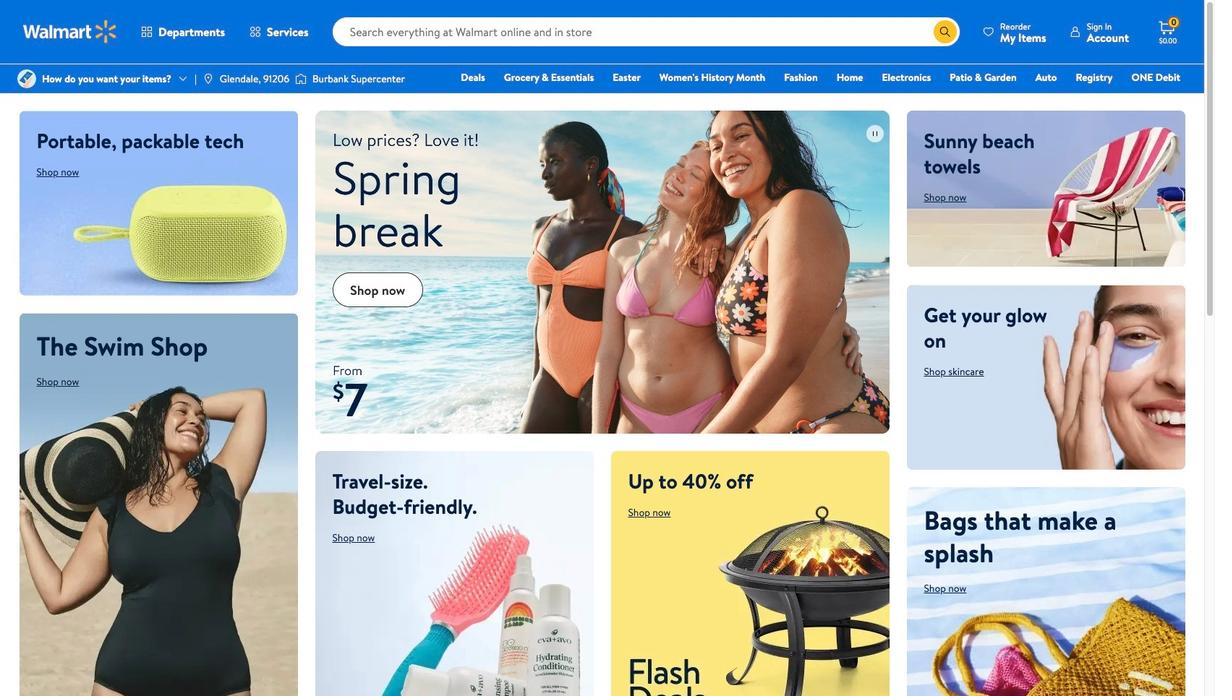 Task type: vqa. For each thing, say whether or not it's contained in the screenshot.
left  icon
yes



Task type: locate. For each thing, give the bounding box(es) containing it.
 image
[[17, 69, 36, 88], [203, 73, 214, 85]]

0 horizontal spatial  image
[[17, 69, 36, 88]]

walmart image
[[23, 20, 117, 43]]

search icon image
[[940, 26, 952, 38]]

1 horizontal spatial  image
[[203, 73, 214, 85]]

 image
[[295, 72, 307, 86]]

view spring break. low prices? love it! from seven dollars. shop now. image shows three people in bathing suits standing next to the ocean, pause video image
[[867, 125, 884, 143]]



Task type: describe. For each thing, give the bounding box(es) containing it.
Search search field
[[333, 17, 960, 46]]

clear search field text image
[[917, 26, 928, 37]]

Walmart Site-Wide search field
[[333, 17, 960, 46]]



